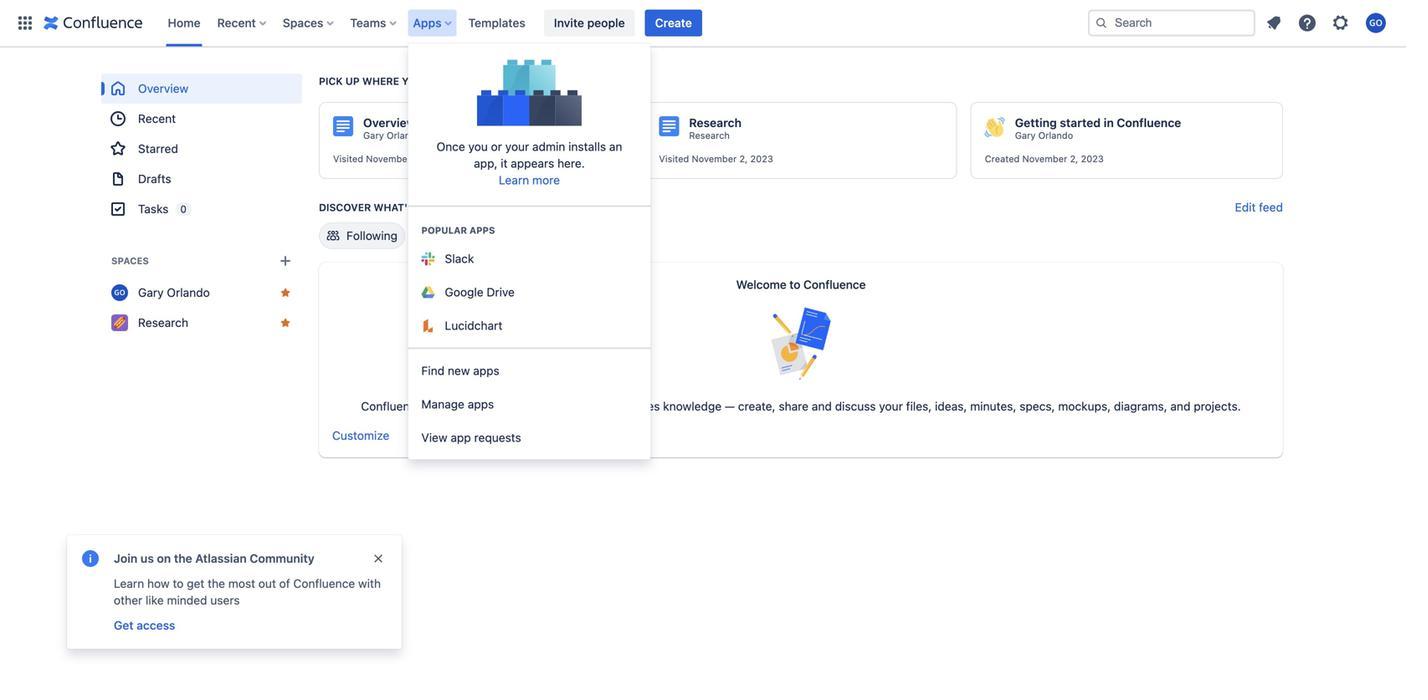 Task type: locate. For each thing, give the bounding box(es) containing it.
popular
[[422, 225, 467, 236], [440, 229, 481, 243]]

1 vertical spatial research link
[[101, 308, 302, 338]]

starred link
[[101, 134, 302, 164]]

2 visited from the left
[[659, 154, 689, 165]]

apps left team on the left bottom of page
[[468, 398, 494, 412]]

visited november 2, 2023 for gary orlando
[[333, 154, 448, 165]]

visited down research research
[[659, 154, 689, 165]]

once
[[437, 140, 465, 154]]

notification icon image
[[1264, 13, 1284, 33]]

confluence is where your team collaborates and shares knowledge — create, share and discuss your files, ideas, minutes, specs, mockups, diagrams, and projects.
[[361, 400, 1241, 414]]

welcome to confluence
[[736, 278, 866, 292]]

your right or
[[506, 140, 529, 154]]

1 horizontal spatial research link
[[689, 130, 730, 142]]

0 horizontal spatial gary orlando
[[138, 286, 210, 300]]

2 horizontal spatial 2,
[[1070, 154, 1079, 165]]

1 horizontal spatial your
[[506, 140, 529, 154]]

where right up
[[362, 75, 399, 87]]

visited november 2, 2023 down research research
[[659, 154, 774, 165]]

recent right home
[[217, 16, 256, 30]]

and right "share" on the right
[[812, 400, 832, 414]]

search image
[[1095, 16, 1109, 30]]

gary
[[363, 130, 384, 141], [1015, 130, 1036, 141], [138, 286, 164, 300]]

1 vertical spatial unstar this space image
[[279, 317, 292, 330]]

visited for gary orlando
[[333, 154, 363, 165]]

1 horizontal spatial recent
[[217, 16, 256, 30]]

left
[[427, 75, 451, 87]]

drafts
[[138, 172, 171, 186]]

visited up the discover
[[333, 154, 363, 165]]

0 vertical spatial where
[[362, 75, 399, 87]]

2 visited november 2, 2023 from the left
[[659, 154, 774, 165]]

1 horizontal spatial visited november 2, 2023
[[659, 154, 774, 165]]

following button
[[319, 223, 405, 250]]

learn up other
[[114, 577, 144, 591]]

files,
[[906, 400, 932, 414]]

1 horizontal spatial november
[[692, 154, 737, 165]]

orlando down getting
[[1039, 130, 1074, 141]]

the inside learn how to get the most out of confluence with other like minded users
[[208, 577, 225, 591]]

0 horizontal spatial gary
[[138, 286, 164, 300]]

apps button
[[408, 10, 458, 36]]

0 horizontal spatial 2,
[[414, 154, 422, 165]]

info image
[[80, 549, 100, 569]]

settings icon image
[[1331, 13, 1351, 33]]

1 horizontal spatial gary orlando
[[363, 130, 422, 141]]

discover what's happening
[[319, 202, 477, 214]]

collaborates
[[531, 400, 598, 414]]

1 vertical spatial learn
[[114, 577, 144, 591]]

1 vertical spatial gary orlando
[[138, 286, 210, 300]]

requests
[[474, 431, 521, 445]]

your left files,
[[879, 400, 903, 414]]

3 november from the left
[[1023, 154, 1068, 165]]

0 vertical spatial research link
[[689, 130, 730, 142]]

november up what's
[[366, 154, 411, 165]]

specs,
[[1020, 400, 1055, 414]]

0 horizontal spatial you
[[402, 75, 424, 87]]

learn
[[499, 173, 529, 187], [114, 577, 144, 591]]

overview link
[[101, 74, 302, 104]]

0 vertical spatial apps
[[470, 225, 495, 236]]

0 vertical spatial you
[[402, 75, 424, 87]]

0 horizontal spatial 2023
[[425, 154, 448, 165]]

where for your
[[438, 400, 471, 414]]

you up the app,
[[468, 140, 488, 154]]

0 horizontal spatial visited
[[333, 154, 363, 165]]

shares
[[624, 400, 660, 414]]

the right on
[[174, 552, 192, 566]]

confluence right 'of'
[[293, 577, 355, 591]]

dismiss image
[[372, 553, 385, 566]]

your profile and preferences image
[[1366, 13, 1387, 33]]

your left team on the left bottom of page
[[474, 400, 498, 414]]

unstar this space image for gary orlando
[[279, 286, 292, 300]]

popular inside button
[[440, 229, 481, 243]]

2 horizontal spatial orlando
[[1039, 130, 1074, 141]]

:wave: image
[[985, 117, 1005, 137]]

2 horizontal spatial 2023
[[1081, 154, 1104, 165]]

2 horizontal spatial november
[[1023, 154, 1068, 165]]

0 horizontal spatial research link
[[101, 308, 302, 338]]

diagrams,
[[1114, 400, 1168, 414]]

0 horizontal spatial recent
[[138, 112, 176, 126]]

projects.
[[1194, 400, 1241, 414]]

overview down pick up where you left off
[[363, 116, 416, 130]]

how
[[147, 577, 170, 591]]

2, down research research
[[740, 154, 748, 165]]

recent
[[217, 16, 256, 30], [138, 112, 176, 126]]

1 vertical spatial where
[[438, 400, 471, 414]]

slackforatlassianapp logo image
[[422, 252, 435, 266]]

0 vertical spatial learn
[[499, 173, 529, 187]]

apps up slack
[[470, 225, 495, 236]]

0 vertical spatial spaces
[[283, 16, 324, 30]]

overview
[[138, 82, 189, 95], [363, 116, 416, 130]]

research research
[[689, 116, 742, 141]]

1 horizontal spatial and
[[812, 400, 832, 414]]

once you or your admin installs an app, it appears here. learn more
[[437, 140, 623, 187]]

confluence
[[1117, 116, 1182, 130], [804, 278, 866, 292], [361, 400, 423, 414], [293, 577, 355, 591]]

2 horizontal spatial gary orlando link
[[1015, 130, 1074, 142]]

2 vertical spatial apps
[[468, 398, 494, 412]]

people
[[588, 16, 625, 30]]

1 vertical spatial the
[[208, 577, 225, 591]]

access
[[137, 619, 175, 633]]

2 unstar this space image from the top
[[279, 317, 292, 330]]

2 horizontal spatial gary
[[1015, 130, 1036, 141]]

3 2023 from the left
[[1081, 154, 1104, 165]]

slack
[[445, 252, 474, 266]]

learn down it
[[499, 173, 529, 187]]

0 horizontal spatial to
[[173, 577, 184, 591]]

lucidchart link
[[408, 309, 651, 343]]

community
[[250, 552, 315, 566]]

your inside once you or your admin installs an app, it appears here. learn more
[[506, 140, 529, 154]]

apps right new
[[473, 364, 500, 378]]

2 horizontal spatial and
[[1171, 400, 1191, 414]]

gary orlando
[[363, 130, 422, 141], [138, 286, 210, 300]]

1 horizontal spatial where
[[438, 400, 471, 414]]

1 vertical spatial recent
[[138, 112, 176, 126]]

0 vertical spatial overview
[[138, 82, 189, 95]]

popular up slack
[[440, 229, 481, 243]]

1 horizontal spatial 2023
[[751, 154, 774, 165]]

0 horizontal spatial your
[[474, 400, 498, 414]]

0 horizontal spatial learn
[[114, 577, 144, 591]]

spaces
[[283, 16, 324, 30], [111, 256, 149, 267]]

2 2023 from the left
[[751, 154, 774, 165]]

invite people
[[554, 16, 625, 30]]

is
[[426, 400, 435, 414]]

0 horizontal spatial overview
[[138, 82, 189, 95]]

to right the welcome
[[790, 278, 801, 292]]

get access button
[[112, 616, 177, 636]]

confluence right in
[[1117, 116, 1182, 130]]

appears
[[511, 157, 555, 170]]

minded
[[167, 594, 207, 608]]

home link
[[163, 10, 206, 36]]

0 horizontal spatial november
[[366, 154, 411, 165]]

2,
[[414, 154, 422, 165], [740, 154, 748, 165], [1070, 154, 1079, 165]]

2 november from the left
[[692, 154, 737, 165]]

2 and from the left
[[812, 400, 832, 414]]

feed
[[1260, 201, 1284, 214]]

orlando inside the getting started in confluence gary orlando
[[1039, 130, 1074, 141]]

and left "projects."
[[1171, 400, 1191, 414]]

1 visited from the left
[[333, 154, 363, 165]]

0 horizontal spatial and
[[601, 400, 621, 414]]

tasks
[[138, 202, 169, 216]]

0 horizontal spatial where
[[362, 75, 399, 87]]

1 horizontal spatial spaces
[[283, 16, 324, 30]]

november down research research
[[692, 154, 737, 165]]

2 2, from the left
[[740, 154, 748, 165]]

unstar this space image inside gary orlando link
[[279, 286, 292, 300]]

learn more link
[[499, 173, 560, 187]]

global element
[[10, 0, 1085, 46]]

recent up "starred"
[[138, 112, 176, 126]]

november down getting
[[1023, 154, 1068, 165]]

view
[[422, 431, 448, 445]]

and
[[601, 400, 621, 414], [812, 400, 832, 414], [1171, 400, 1191, 414]]

banner
[[0, 0, 1407, 47]]

get
[[187, 577, 205, 591]]

most
[[228, 577, 255, 591]]

off
[[454, 75, 473, 87]]

1 horizontal spatial to
[[790, 278, 801, 292]]

1 horizontal spatial learn
[[499, 173, 529, 187]]

banner containing home
[[0, 0, 1407, 47]]

visited november 2, 2023
[[333, 154, 448, 165], [659, 154, 774, 165]]

1 horizontal spatial gary orlando link
[[363, 130, 422, 142]]

1 horizontal spatial you
[[468, 140, 488, 154]]

and left shares on the left
[[601, 400, 621, 414]]

teams button
[[345, 10, 403, 36]]

or
[[491, 140, 502, 154]]

research inside research research
[[689, 130, 730, 141]]

group containing find new apps
[[408, 348, 651, 460]]

unstar this space image
[[279, 286, 292, 300], [279, 317, 292, 330]]

0 vertical spatial unstar this space image
[[279, 286, 292, 300]]

spaces inside popup button
[[283, 16, 324, 30]]

appswitcher icon image
[[15, 13, 35, 33]]

app,
[[474, 157, 498, 170]]

3 and from the left
[[1171, 400, 1191, 414]]

orlando down 0
[[167, 286, 210, 300]]

1 vertical spatial spaces
[[111, 256, 149, 267]]

1 visited november 2, 2023 from the left
[[333, 154, 448, 165]]

1 horizontal spatial orlando
[[387, 130, 422, 141]]

the
[[174, 552, 192, 566], [208, 577, 225, 591]]

spaces right recent popup button
[[283, 16, 324, 30]]

group
[[101, 74, 302, 224], [408, 206, 651, 348], [408, 348, 651, 460]]

0 horizontal spatial visited november 2, 2023
[[333, 154, 448, 165]]

1 vertical spatial to
[[173, 577, 184, 591]]

slack button
[[408, 242, 651, 276]]

—
[[725, 400, 735, 414]]

find
[[422, 364, 445, 378]]

confluence left is
[[361, 400, 423, 414]]

google drive link
[[408, 276, 651, 309]]

overview up recent link
[[138, 82, 189, 95]]

where for you
[[362, 75, 399, 87]]

:wave: image
[[985, 117, 1005, 137]]

where right is
[[438, 400, 471, 414]]

gary orlando link
[[363, 130, 422, 142], [1015, 130, 1074, 142], [101, 278, 302, 308]]

popular inside group
[[422, 225, 467, 236]]

2, down the started
[[1070, 154, 1079, 165]]

overview inside overview "link"
[[138, 82, 189, 95]]

1 horizontal spatial the
[[208, 577, 225, 591]]

other
[[114, 594, 142, 608]]

the up 'users'
[[208, 577, 225, 591]]

confluence image
[[44, 13, 143, 33], [44, 13, 143, 33]]

popular down happening
[[422, 225, 467, 236]]

3 2, from the left
[[1070, 154, 1079, 165]]

orlando left once
[[387, 130, 422, 141]]

1 horizontal spatial gary
[[363, 130, 384, 141]]

create link
[[645, 10, 702, 36]]

0 horizontal spatial spaces
[[111, 256, 149, 267]]

apps
[[413, 16, 442, 30]]

1 horizontal spatial 2,
[[740, 154, 748, 165]]

1 horizontal spatial visited
[[659, 154, 689, 165]]

find new apps
[[422, 364, 500, 378]]

0 vertical spatial recent
[[217, 16, 256, 30]]

happening
[[417, 202, 477, 214]]

started
[[1060, 116, 1101, 130]]

you inside once you or your admin installs an app, it appears here. learn more
[[468, 140, 488, 154]]

0 horizontal spatial the
[[174, 552, 192, 566]]

gary orlando link for created
[[1015, 130, 1074, 142]]

you left left
[[402, 75, 424, 87]]

popular for popular
[[440, 229, 481, 243]]

getting
[[1015, 116, 1057, 130]]

2, up discover what's happening
[[414, 154, 422, 165]]

spaces down tasks on the top left
[[111, 256, 149, 267]]

group containing slack
[[408, 206, 651, 348]]

help icon image
[[1298, 13, 1318, 33]]

1 vertical spatial you
[[468, 140, 488, 154]]

1 horizontal spatial overview
[[363, 116, 416, 130]]

templates link
[[463, 10, 531, 36]]

your
[[506, 140, 529, 154], [474, 400, 498, 414], [879, 400, 903, 414]]

1 unstar this space image from the top
[[279, 286, 292, 300]]

discuss
[[835, 400, 876, 414]]

to
[[790, 278, 801, 292], [173, 577, 184, 591]]

Search field
[[1089, 10, 1256, 36]]

to left get
[[173, 577, 184, 591]]

visited november 2, 2023 up what's
[[333, 154, 448, 165]]



Task type: describe. For each thing, give the bounding box(es) containing it.
get access
[[114, 619, 175, 633]]

spaces button
[[278, 10, 340, 36]]

out
[[259, 577, 276, 591]]

team
[[501, 400, 528, 414]]

1 2, from the left
[[414, 154, 422, 165]]

edit
[[1236, 201, 1256, 214]]

google drive
[[445, 286, 515, 299]]

join us on the atlassian community
[[114, 552, 315, 566]]

atlassian
[[195, 552, 247, 566]]

created november 2, 2023
[[985, 154, 1104, 165]]

drive
[[487, 286, 515, 299]]

gary orlando link for visited
[[363, 130, 422, 142]]

apps for popular apps
[[470, 225, 495, 236]]

home
[[168, 16, 201, 30]]

confluence inside learn how to get the most out of confluence with other like minded users
[[293, 577, 355, 591]]

recent button
[[212, 10, 273, 36]]

new
[[448, 364, 470, 378]]

pick up where you left off
[[319, 75, 473, 87]]

research for research research
[[689, 116, 742, 130]]

0 vertical spatial gary orlando
[[363, 130, 422, 141]]

1 and from the left
[[601, 400, 621, 414]]

your for admin
[[506, 140, 529, 154]]

popular apps
[[422, 225, 495, 236]]

ideas,
[[935, 400, 967, 414]]

2, for research
[[740, 154, 748, 165]]

november for research
[[692, 154, 737, 165]]

0 vertical spatial to
[[790, 278, 801, 292]]

november for getting
[[1023, 154, 1068, 165]]

confluence right the welcome
[[804, 278, 866, 292]]

admin
[[533, 140, 566, 154]]

users
[[210, 594, 240, 608]]

to inside learn how to get the most out of confluence with other like minded users
[[173, 577, 184, 591]]

recent inside group
[[138, 112, 176, 126]]

drafts link
[[101, 164, 302, 194]]

0
[[180, 203, 187, 215]]

of
[[279, 577, 290, 591]]

mockups,
[[1059, 400, 1111, 414]]

created
[[985, 154, 1020, 165]]

learn how to get the most out of confluence with other like minded users
[[114, 577, 381, 608]]

on
[[157, 552, 171, 566]]

2023 for research
[[751, 154, 774, 165]]

1 vertical spatial apps
[[473, 364, 500, 378]]

edit feed button
[[1236, 199, 1284, 216]]

get
[[114, 619, 134, 633]]

invite
[[554, 16, 584, 30]]

create a space image
[[275, 251, 296, 271]]

1 2023 from the left
[[425, 154, 448, 165]]

like
[[146, 594, 164, 608]]

create
[[655, 16, 692, 30]]

group containing overview
[[101, 74, 302, 224]]

minutes,
[[971, 400, 1017, 414]]

confluence inside the getting started in confluence gary orlando
[[1117, 116, 1182, 130]]

1 vertical spatial overview
[[363, 116, 416, 130]]

knowledge
[[663, 400, 722, 414]]

apps for manage apps
[[468, 398, 494, 412]]

installs
[[569, 140, 606, 154]]

up
[[346, 75, 360, 87]]

join
[[114, 552, 138, 566]]

us
[[141, 552, 154, 566]]

app
[[451, 431, 471, 445]]

more
[[533, 173, 560, 187]]

discover
[[319, 202, 371, 214]]

visited for research
[[659, 154, 689, 165]]

view app requests
[[422, 431, 521, 445]]

learn inside once you or your admin installs an app, it appears here. learn more
[[499, 173, 529, 187]]

2023 for getting started in confluence
[[1081, 154, 1104, 165]]

customize link
[[332, 429, 390, 443]]

gary orlando inside gary orlando link
[[138, 286, 210, 300]]

welcome
[[736, 278, 787, 292]]

recent link
[[101, 104, 302, 134]]

learn inside learn how to get the most out of confluence with other like minded users
[[114, 577, 144, 591]]

1 november from the left
[[366, 154, 411, 165]]

2, for getting
[[1070, 154, 1079, 165]]

lucidchartapp logo image
[[422, 319, 435, 333]]

what's
[[374, 202, 414, 214]]

lucidchart
[[445, 319, 503, 333]]

edit feed
[[1236, 201, 1284, 214]]

googledriveapp logo image
[[422, 287, 435, 298]]

0 horizontal spatial orlando
[[167, 286, 210, 300]]

popular for popular apps
[[422, 225, 467, 236]]

unstar this space image for research
[[279, 317, 292, 330]]

share
[[779, 400, 809, 414]]

research for research
[[138, 316, 188, 330]]

manage apps link
[[408, 388, 651, 422]]

starred
[[138, 142, 178, 156]]

following
[[347, 229, 398, 243]]

with
[[358, 577, 381, 591]]

an
[[609, 140, 623, 154]]

gary inside the getting started in confluence gary orlando
[[1015, 130, 1036, 141]]

it
[[501, 157, 508, 170]]

0 horizontal spatial gary orlando link
[[101, 278, 302, 308]]

teams
[[350, 16, 386, 30]]

here.
[[558, 157, 585, 170]]

invite people button
[[544, 10, 635, 36]]

2 horizontal spatial your
[[879, 400, 903, 414]]

templates
[[469, 16, 526, 30]]

recent inside popup button
[[217, 16, 256, 30]]

manage apps
[[422, 398, 494, 412]]

popular button
[[412, 223, 488, 250]]

visited november 2, 2023 for research
[[659, 154, 774, 165]]

getting started in confluence gary orlando
[[1015, 116, 1182, 141]]

pick
[[319, 75, 343, 87]]

create,
[[738, 400, 776, 414]]

0 vertical spatial the
[[174, 552, 192, 566]]

view app requests link
[[408, 422, 651, 455]]

your for team
[[474, 400, 498, 414]]



Task type: vqa. For each thing, say whether or not it's contained in the screenshot.
2nd Visited from right
yes



